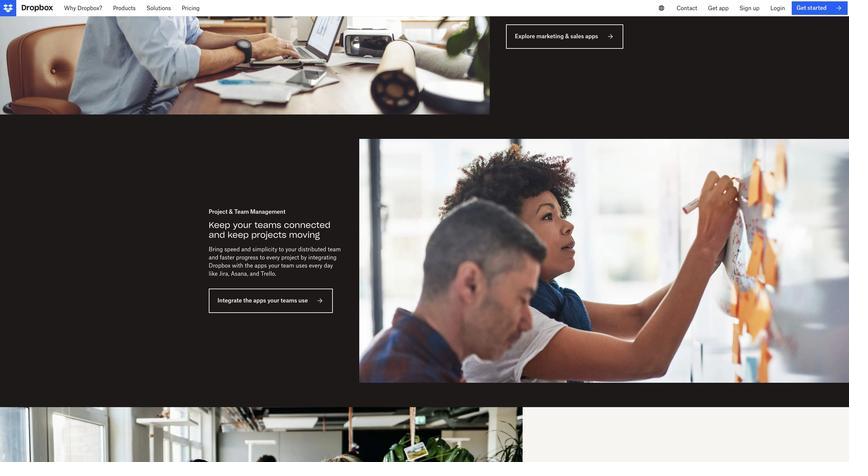 Task type: describe. For each thing, give the bounding box(es) containing it.
keep
[[228, 230, 249, 240]]

projects
[[251, 230, 287, 240]]

started
[[808, 5, 827, 11]]

1 vertical spatial teams
[[281, 297, 297, 304]]

why dropbox?
[[64, 5, 102, 12]]

1 vertical spatial the
[[243, 297, 252, 304]]

get app
[[708, 5, 729, 12]]

uses
[[296, 262, 307, 269]]

pricing
[[182, 5, 200, 12]]

1 horizontal spatial &
[[565, 33, 569, 40]]

integrate
[[218, 297, 242, 304]]

bring speed and simplicity to your distributed team and faster progress to every project by integrating dropbox with the apps your team uses every day like jira, asana, and trello.
[[209, 246, 341, 277]]

products
[[113, 5, 136, 12]]

two people sitting at a desk looking at a computer monitor image
[[0, 407, 523, 462]]

sign up link
[[734, 0, 765, 16]]

app
[[719, 5, 729, 12]]

and left trello.
[[250, 271, 259, 277]]

pricing link
[[176, 0, 205, 16]]

login
[[770, 5, 785, 12]]

get app button
[[703, 0, 734, 16]]

get for get started
[[797, 5, 806, 11]]

get started link
[[792, 1, 848, 15]]

simplicity
[[252, 246, 277, 253]]

your up project
[[285, 246, 297, 253]]

why
[[64, 5, 76, 12]]

0 horizontal spatial &
[[229, 208, 233, 215]]

and inside keep your teams connected and keep projects moving
[[209, 230, 225, 240]]

project & team management
[[209, 208, 286, 215]]

moving
[[289, 230, 320, 240]]

dropbox
[[209, 262, 231, 269]]

sales
[[571, 33, 584, 40]]

login link
[[765, 0, 790, 16]]

distributed
[[298, 246, 326, 253]]

sign up
[[740, 5, 760, 12]]

progress
[[236, 254, 258, 261]]

explore marketing & sales apps link
[[506, 25, 623, 49]]

solutions
[[147, 5, 171, 12]]

a person sitting at a desk wearing headphones and looking at a laptop image
[[0, 0, 490, 114]]



Task type: locate. For each thing, give the bounding box(es) containing it.
teams
[[254, 220, 281, 230], [281, 297, 297, 304]]

speed
[[224, 246, 240, 253]]

up
[[753, 5, 760, 12]]

0 horizontal spatial to
[[260, 254, 265, 261]]

2 vertical spatial apps
[[253, 297, 266, 304]]

integrating
[[308, 254, 337, 261]]

contact button
[[671, 0, 703, 16]]

explore
[[515, 33, 535, 40]]

get
[[797, 5, 806, 11], [708, 5, 718, 12]]

jira,
[[219, 271, 229, 277]]

keep
[[209, 220, 230, 230]]

trello.
[[261, 271, 276, 277]]

marketing
[[536, 33, 564, 40]]

1 vertical spatial &
[[229, 208, 233, 215]]

your inside keep your teams connected and keep projects moving
[[233, 220, 252, 230]]

integrate the apps your teams use link
[[209, 289, 333, 313]]

day
[[324, 262, 333, 269]]

the inside bring speed and simplicity to your distributed team and faster progress to every project by integrating dropbox with the apps your team uses every day like jira, asana, and trello.
[[245, 262, 253, 269]]

integrate the apps your teams use
[[218, 297, 308, 304]]

faster
[[220, 254, 235, 261]]

team up 'integrating'
[[328, 246, 341, 253]]

teams down management
[[254, 220, 281, 230]]

0 vertical spatial to
[[279, 246, 284, 253]]

get started
[[797, 5, 827, 11]]

the right integrate
[[243, 297, 252, 304]]

sign
[[740, 5, 752, 12]]

& left 'sales'
[[565, 33, 569, 40]]

1 vertical spatial to
[[260, 254, 265, 261]]

solutions button
[[141, 0, 176, 16]]

every down simplicity
[[266, 254, 280, 261]]

1 vertical spatial apps
[[255, 262, 267, 269]]

and
[[209, 230, 225, 240], [241, 246, 251, 253], [209, 254, 218, 261], [250, 271, 259, 277]]

your
[[233, 220, 252, 230], [285, 246, 297, 253], [268, 262, 280, 269], [268, 297, 279, 304]]

two people adding sticky notes to a whiteboard image
[[359, 139, 849, 383]]

every down 'integrating'
[[309, 262, 322, 269]]

1 horizontal spatial team
[[328, 246, 341, 253]]

0 horizontal spatial team
[[281, 262, 294, 269]]

team
[[234, 208, 249, 215]]

your down trello.
[[268, 297, 279, 304]]

0 horizontal spatial get
[[708, 5, 718, 12]]

use
[[298, 297, 308, 304]]

0 vertical spatial apps
[[585, 33, 598, 40]]

team
[[328, 246, 341, 253], [281, 262, 294, 269]]

0 vertical spatial teams
[[254, 220, 281, 230]]

teams left use
[[281, 297, 297, 304]]

the down progress in the left bottom of the page
[[245, 262, 253, 269]]

1 vertical spatial every
[[309, 262, 322, 269]]

teams inside keep your teams connected and keep projects moving
[[254, 220, 281, 230]]

get left the started
[[797, 5, 806, 11]]

1 horizontal spatial to
[[279, 246, 284, 253]]

to down simplicity
[[260, 254, 265, 261]]

your down team
[[233, 220, 252, 230]]

get left app at top right
[[708, 5, 718, 12]]

0 vertical spatial team
[[328, 246, 341, 253]]

apps right 'sales'
[[585, 33, 598, 40]]

and up progress in the left bottom of the page
[[241, 246, 251, 253]]

dropbox?
[[77, 5, 102, 12]]

why dropbox? button
[[59, 0, 108, 16]]

to
[[279, 246, 284, 253], [260, 254, 265, 261]]

get inside dropdown button
[[708, 5, 718, 12]]

1 horizontal spatial every
[[309, 262, 322, 269]]

&
[[565, 33, 569, 40], [229, 208, 233, 215]]

keep your teams connected and keep projects moving
[[209, 220, 331, 240]]

connected
[[284, 220, 331, 230]]

explore marketing & sales apps
[[515, 33, 598, 40]]

every
[[266, 254, 280, 261], [309, 262, 322, 269]]

team down project
[[281, 262, 294, 269]]

and up bring
[[209, 230, 225, 240]]

apps inside bring speed and simplicity to your distributed team and faster progress to every project by integrating dropbox with the apps your team uses every day like jira, asana, and trello.
[[255, 262, 267, 269]]

the
[[245, 262, 253, 269], [243, 297, 252, 304]]

bring
[[209, 246, 223, 253]]

like
[[209, 271, 218, 277]]

0 horizontal spatial every
[[266, 254, 280, 261]]

management
[[250, 208, 286, 215]]

apps up trello.
[[255, 262, 267, 269]]

1 vertical spatial team
[[281, 262, 294, 269]]

with
[[232, 262, 243, 269]]

apps
[[585, 33, 598, 40], [255, 262, 267, 269], [253, 297, 266, 304]]

1 horizontal spatial get
[[797, 5, 806, 11]]

& left team
[[229, 208, 233, 215]]

project
[[209, 208, 228, 215]]

to up project
[[279, 246, 284, 253]]

0 vertical spatial &
[[565, 33, 569, 40]]

apps down trello.
[[253, 297, 266, 304]]

by
[[301, 254, 307, 261]]

asana,
[[231, 271, 248, 277]]

project
[[281, 254, 299, 261]]

and down bring
[[209, 254, 218, 261]]

your up trello.
[[268, 262, 280, 269]]

get for get app
[[708, 5, 718, 12]]

0 vertical spatial the
[[245, 262, 253, 269]]

contact
[[677, 5, 697, 12]]

products button
[[108, 0, 141, 16]]

0 vertical spatial every
[[266, 254, 280, 261]]



Task type: vqa. For each thing, say whether or not it's contained in the screenshot.
printer "image"
no



